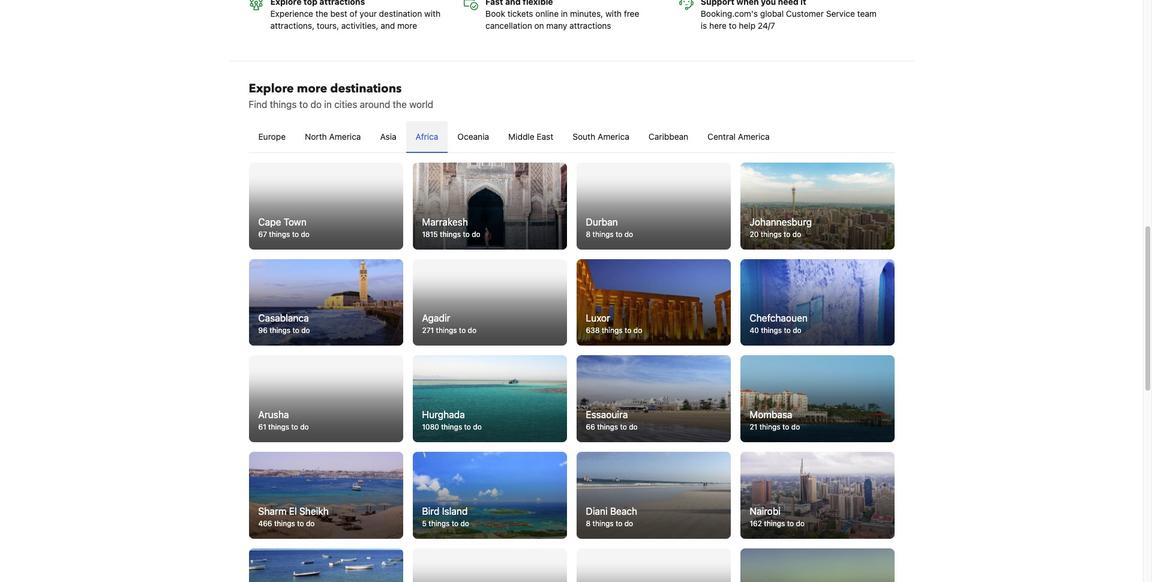 Task type: vqa. For each thing, say whether or not it's contained in the screenshot.


Task type: locate. For each thing, give the bounding box(es) containing it.
do inside chefchaouen 40 things to do
[[793, 326, 802, 335]]

to right the 271
[[459, 326, 466, 335]]

in
[[561, 9, 568, 19], [324, 99, 332, 110]]

things down mombasa
[[760, 423, 781, 432]]

to inside "nairobi 162 things to do"
[[788, 519, 794, 528]]

island
[[442, 506, 468, 517]]

things inside 'durban 8 things to do'
[[593, 230, 614, 239]]

1 vertical spatial 8
[[586, 519, 591, 528]]

to down sheikh
[[297, 519, 304, 528]]

to inside chefchaouen 40 things to do
[[785, 326, 791, 335]]

durban
[[586, 217, 618, 227]]

marsa alam image
[[741, 549, 895, 582]]

do inside casablanca 96 things to do
[[302, 326, 310, 335]]

do inside explore more destinations find things to do in cities around the world
[[311, 99, 322, 110]]

with left free
[[606, 9, 622, 19]]

things inside johannesburg 20 things to do
[[761, 230, 782, 239]]

things down luxor
[[602, 326, 623, 335]]

things down johannesburg at the top right of the page
[[761, 230, 782, 239]]

things down arusha
[[268, 423, 289, 432]]

to inside johannesburg 20 things to do
[[784, 230, 791, 239]]

bird island image
[[413, 452, 567, 539]]

to inside sharm el sheikh 466 things to do
[[297, 519, 304, 528]]

1 horizontal spatial more
[[398, 21, 417, 31]]

things inside arusha 61 things to do
[[268, 423, 289, 432]]

do inside 'essaouira 66 things to do'
[[629, 423, 638, 432]]

south america button
[[563, 121, 639, 153]]

to up north
[[299, 99, 308, 110]]

of
[[350, 9, 358, 19]]

to down hurghada
[[465, 423, 471, 432]]

to right 638
[[625, 326, 632, 335]]

hurghada image
[[413, 356, 567, 443]]

things down chefchaouen
[[761, 326, 782, 335]]

1 horizontal spatial in
[[561, 9, 568, 19]]

to inside 'cape town 67 things to do'
[[292, 230, 299, 239]]

things down "explore"
[[270, 99, 297, 110]]

more down destination
[[398, 21, 417, 31]]

to down johannesburg at the top right of the page
[[784, 230, 791, 239]]

do inside mombasa 21 things to do
[[792, 423, 801, 432]]

to inside the marrakesh 1815 things to do
[[463, 230, 470, 239]]

do inside luxor 638 things to do
[[634, 326, 643, 335]]

destinations
[[330, 81, 402, 97]]

mombasa
[[750, 410, 793, 420]]

things inside 'essaouira 66 things to do'
[[598, 423, 619, 432]]

cape town image
[[249, 163, 403, 250]]

in up the many
[[561, 9, 568, 19]]

oceania button
[[448, 121, 499, 153]]

to inside mombasa 21 things to do
[[783, 423, 790, 432]]

5
[[422, 519, 427, 528]]

america right central
[[738, 132, 770, 142]]

0 horizontal spatial with
[[425, 9, 441, 19]]

do inside johannesburg 20 things to do
[[793, 230, 802, 239]]

to down beach
[[616, 519, 623, 528]]

things down casablanca
[[270, 326, 291, 335]]

2 horizontal spatial america
[[738, 132, 770, 142]]

things inside casablanca 96 things to do
[[270, 326, 291, 335]]

to down mombasa
[[783, 423, 790, 432]]

2 with from the left
[[606, 9, 622, 19]]

caribbean
[[649, 132, 689, 142]]

to down marrakesh
[[463, 230, 470, 239]]

america
[[329, 132, 361, 142], [598, 132, 630, 142], [738, 132, 770, 142]]

luxor
[[586, 313, 611, 324]]

booking.com's global customer service team is here to help 24/7
[[701, 9, 877, 31]]

more
[[398, 21, 417, 31], [297, 81, 327, 97]]

8
[[586, 230, 591, 239], [586, 519, 591, 528]]

2 8 from the top
[[586, 519, 591, 528]]

things inside diani beach 8 things to do
[[593, 519, 614, 528]]

0 vertical spatial more
[[398, 21, 417, 31]]

do
[[311, 99, 322, 110], [301, 230, 310, 239], [472, 230, 481, 239], [625, 230, 634, 239], [793, 230, 802, 239], [302, 326, 310, 335], [468, 326, 477, 335], [634, 326, 643, 335], [793, 326, 802, 335], [300, 423, 309, 432], [473, 423, 482, 432], [629, 423, 638, 432], [792, 423, 801, 432], [306, 519, 315, 528], [461, 519, 469, 528], [625, 519, 634, 528], [796, 519, 805, 528]]

things down agadir
[[436, 326, 457, 335]]

agadir 271 things to do
[[422, 313, 477, 335]]

america for south america
[[598, 132, 630, 142]]

67
[[258, 230, 267, 239]]

things inside mombasa 21 things to do
[[760, 423, 781, 432]]

do inside 'durban 8 things to do'
[[625, 230, 634, 239]]

the left world on the left
[[393, 99, 407, 110]]

middle
[[509, 132, 535, 142]]

0 horizontal spatial the
[[316, 9, 328, 19]]

america right north
[[329, 132, 361, 142]]

book tickets online in minutes, with free cancellation on many attractions
[[486, 9, 640, 31]]

the
[[316, 9, 328, 19], [393, 99, 407, 110]]

booking.com's
[[701, 9, 758, 19]]

to down casablanca
[[293, 326, 300, 335]]

things for johannesburg
[[761, 230, 782, 239]]

to inside 'essaouira 66 things to do'
[[621, 423, 627, 432]]

to inside booking.com's global customer service team is here to help 24/7
[[729, 21, 737, 31]]

africa
[[416, 132, 439, 142]]

8 down diani
[[586, 519, 591, 528]]

1 with from the left
[[425, 9, 441, 19]]

cairo image
[[413, 549, 567, 582]]

bird island 5 things to do
[[422, 506, 469, 528]]

things down essaouira
[[598, 423, 619, 432]]

and
[[381, 21, 395, 31]]

do inside agadir 271 things to do
[[468, 326, 477, 335]]

1 horizontal spatial the
[[393, 99, 407, 110]]

things down marrakesh
[[440, 230, 461, 239]]

things for nairobi
[[765, 519, 786, 528]]

things inside chefchaouen 40 things to do
[[761, 326, 782, 335]]

things inside agadir 271 things to do
[[436, 326, 457, 335]]

cape
[[258, 217, 281, 227]]

america for central america
[[738, 132, 770, 142]]

to down essaouira
[[621, 423, 627, 432]]

things down hurghada
[[441, 423, 462, 432]]

to inside hurghada 1080 things to do
[[465, 423, 471, 432]]

8 inside diani beach 8 things to do
[[586, 519, 591, 528]]

do inside hurghada 1080 things to do
[[473, 423, 482, 432]]

south
[[573, 132, 596, 142]]

central
[[708, 132, 736, 142]]

cancellation
[[486, 21, 532, 31]]

free
[[624, 9, 640, 19]]

your
[[360, 9, 377, 19]]

do for chefchaouen
[[793, 326, 802, 335]]

0 horizontal spatial in
[[324, 99, 332, 110]]

to
[[729, 21, 737, 31], [299, 99, 308, 110], [292, 230, 299, 239], [463, 230, 470, 239], [616, 230, 623, 239], [784, 230, 791, 239], [293, 326, 300, 335], [459, 326, 466, 335], [625, 326, 632, 335], [785, 326, 791, 335], [291, 423, 298, 432], [465, 423, 471, 432], [621, 423, 627, 432], [783, 423, 790, 432], [297, 519, 304, 528], [452, 519, 459, 528], [616, 519, 623, 528], [788, 519, 794, 528]]

the up tours,
[[316, 9, 328, 19]]

north america
[[305, 132, 361, 142]]

0 vertical spatial in
[[561, 9, 568, 19]]

40
[[750, 326, 759, 335]]

essaouira
[[586, 410, 628, 420]]

with
[[425, 9, 441, 19], [606, 9, 622, 19]]

8 down 'durban'
[[586, 230, 591, 239]]

2 america from the left
[[598, 132, 630, 142]]

to right 61
[[291, 423, 298, 432]]

around
[[360, 99, 391, 110]]

things down diani
[[593, 519, 614, 528]]

customer
[[787, 9, 824, 19]]

tab list
[[249, 121, 895, 154]]

things inside luxor 638 things to do
[[602, 326, 623, 335]]

things down el
[[274, 519, 295, 528]]

to down 'durban'
[[616, 230, 623, 239]]

america right 'south'
[[598, 132, 630, 142]]

with right destination
[[425, 9, 441, 19]]

cities
[[334, 99, 358, 110]]

271
[[422, 326, 434, 335]]

0 vertical spatial the
[[316, 9, 328, 19]]

to inside 'durban 8 things to do'
[[616, 230, 623, 239]]

things inside sharm el sheikh 466 things to do
[[274, 519, 295, 528]]

0 horizontal spatial america
[[329, 132, 361, 142]]

1 8 from the top
[[586, 230, 591, 239]]

1 vertical spatial the
[[393, 99, 407, 110]]

do inside the marrakesh 1815 things to do
[[472, 230, 481, 239]]

do inside diani beach 8 things to do
[[625, 519, 634, 528]]

in left cities
[[324, 99, 332, 110]]

1 vertical spatial more
[[297, 81, 327, 97]]

more inside experience the best of your destination with attractions, tours, activities, and more
[[398, 21, 417, 31]]

america for north america
[[329, 132, 361, 142]]

diani beach 8 things to do
[[586, 506, 638, 528]]

do for johannesburg
[[793, 230, 802, 239]]

south america
[[573, 132, 630, 142]]

do for hurghada
[[473, 423, 482, 432]]

mombasa 21 things to do
[[750, 410, 801, 432]]

3 america from the left
[[738, 132, 770, 142]]

things for luxor
[[602, 326, 623, 335]]

638
[[586, 326, 600, 335]]

things inside "nairobi 162 things to do"
[[765, 519, 786, 528]]

21
[[750, 423, 758, 432]]

africa button
[[406, 121, 448, 153]]

caribbean button
[[639, 121, 698, 153]]

tours,
[[317, 21, 339, 31]]

more right "explore"
[[297, 81, 327, 97]]

1 america from the left
[[329, 132, 361, 142]]

things for hurghada
[[441, 423, 462, 432]]

things inside hurghada 1080 things to do
[[441, 423, 462, 432]]

do inside sharm el sheikh 466 things to do
[[306, 519, 315, 528]]

durban 8 things to do
[[586, 217, 634, 239]]

1 vertical spatial in
[[324, 99, 332, 110]]

1 horizontal spatial america
[[598, 132, 630, 142]]

america inside button
[[329, 132, 361, 142]]

to down "town"
[[292, 230, 299, 239]]

essaouira 66 things to do
[[586, 410, 638, 432]]

things down 'durban'
[[593, 230, 614, 239]]

to down booking.com's
[[729, 21, 737, 31]]

466
[[258, 519, 272, 528]]

0 vertical spatial 8
[[586, 230, 591, 239]]

things
[[270, 99, 297, 110], [269, 230, 290, 239], [440, 230, 461, 239], [593, 230, 614, 239], [761, 230, 782, 239], [270, 326, 291, 335], [436, 326, 457, 335], [602, 326, 623, 335], [761, 326, 782, 335], [268, 423, 289, 432], [441, 423, 462, 432], [598, 423, 619, 432], [760, 423, 781, 432], [274, 519, 295, 528], [429, 519, 450, 528], [593, 519, 614, 528], [765, 519, 786, 528]]

things for arusha
[[268, 423, 289, 432]]

0 horizontal spatial more
[[297, 81, 327, 97]]

attractions,
[[271, 21, 315, 31]]

many
[[547, 21, 568, 31]]

do inside "nairobi 162 things to do"
[[796, 519, 805, 528]]

explore
[[249, 81, 294, 97]]

do for luxor
[[634, 326, 643, 335]]

attractions
[[570, 21, 612, 31]]

to down chefchaouen
[[785, 326, 791, 335]]

things inside the marrakesh 1815 things to do
[[440, 230, 461, 239]]

marrakesh
[[422, 217, 468, 227]]

to down island
[[452, 519, 459, 528]]

things down nairobi
[[765, 519, 786, 528]]

things down the cape
[[269, 230, 290, 239]]

things right 5 at the left bottom of the page
[[429, 519, 450, 528]]

accra image
[[577, 549, 731, 582]]

to right 162
[[788, 519, 794, 528]]

marrakesh image
[[413, 163, 567, 250]]

chefchaouen image
[[741, 259, 895, 346]]

1 horizontal spatial with
[[606, 9, 622, 19]]

things for chefchaouen
[[761, 326, 782, 335]]

asia
[[380, 132, 397, 142]]

do inside arusha 61 things to do
[[300, 423, 309, 432]]



Task type: describe. For each thing, give the bounding box(es) containing it.
the inside experience the best of your destination with attractions, tours, activities, and more
[[316, 9, 328, 19]]

find
[[249, 99, 268, 110]]

things for mombasa
[[760, 423, 781, 432]]

durban image
[[577, 163, 731, 250]]

casablanca
[[258, 313, 309, 324]]

service
[[827, 9, 856, 19]]

to inside arusha 61 things to do
[[291, 423, 298, 432]]

in inside book tickets online in minutes, with free cancellation on many attractions
[[561, 9, 568, 19]]

1815
[[422, 230, 438, 239]]

do for marrakesh
[[472, 230, 481, 239]]

best
[[331, 9, 348, 19]]

more inside explore more destinations find things to do in cities around the world
[[297, 81, 327, 97]]

do for agadir
[[468, 326, 477, 335]]

chefchaouen 40 things to do
[[750, 313, 808, 335]]

to inside luxor 638 things to do
[[625, 326, 632, 335]]

96
[[258, 326, 268, 335]]

to inside bird island 5 things to do
[[452, 519, 459, 528]]

east
[[537, 132, 554, 142]]

tab list containing europe
[[249, 121, 895, 154]]

here
[[710, 21, 727, 31]]

diani
[[586, 506, 608, 517]]

hurghada 1080 things to do
[[422, 410, 482, 432]]

sharm el sheikh image
[[249, 452, 403, 539]]

explore more destinations find things to do in cities around the world
[[249, 81, 434, 110]]

to inside casablanca 96 things to do
[[293, 326, 300, 335]]

do for mombasa
[[792, 423, 801, 432]]

casablanca 96 things to do
[[258, 313, 310, 335]]

trou d'eau douce image
[[249, 549, 403, 582]]

middle east
[[509, 132, 554, 142]]

to inside agadir 271 things to do
[[459, 326, 466, 335]]

is
[[701, 21, 708, 31]]

asia button
[[371, 121, 406, 153]]

casablanca image
[[249, 259, 403, 346]]

beach
[[611, 506, 638, 517]]

agadir image
[[413, 259, 567, 346]]

things for marrakesh
[[440, 230, 461, 239]]

things for agadir
[[436, 326, 457, 335]]

central america
[[708, 132, 770, 142]]

do for arusha
[[300, 423, 309, 432]]

sharm
[[258, 506, 287, 517]]

team
[[858, 9, 877, 19]]

central america button
[[698, 121, 780, 153]]

the inside explore more destinations find things to do in cities around the world
[[393, 99, 407, 110]]

nairobi 162 things to do
[[750, 506, 805, 528]]

mombasa image
[[741, 356, 895, 443]]

24/7
[[758, 21, 776, 31]]

do inside 'cape town 67 things to do'
[[301, 230, 310, 239]]

johannesburg image
[[741, 163, 895, 250]]

20
[[750, 230, 759, 239]]

do for casablanca
[[302, 326, 310, 335]]

do for essaouira
[[629, 423, 638, 432]]

in inside explore more destinations find things to do in cities around the world
[[324, 99, 332, 110]]

to inside explore more destinations find things to do in cities around the world
[[299, 99, 308, 110]]

tickets
[[508, 9, 534, 19]]

things for casablanca
[[270, 326, 291, 335]]

europe
[[258, 132, 286, 142]]

johannesburg 20 things to do
[[750, 217, 812, 239]]

162
[[750, 519, 763, 528]]

things for essaouira
[[598, 423, 619, 432]]

8 inside 'durban 8 things to do'
[[586, 230, 591, 239]]

destination
[[379, 9, 422, 19]]

essaouira image
[[577, 356, 731, 443]]

do for nairobi
[[796, 519, 805, 528]]

arusha
[[258, 410, 289, 420]]

marrakesh 1815 things to do
[[422, 217, 481, 239]]

europe button
[[249, 121, 295, 153]]

nairobi
[[750, 506, 781, 517]]

arusha image
[[249, 356, 403, 443]]

to inside diani beach 8 things to do
[[616, 519, 623, 528]]

agadir
[[422, 313, 451, 324]]

world
[[410, 99, 434, 110]]

with inside experience the best of your destination with attractions, tours, activities, and more
[[425, 9, 441, 19]]

things inside explore more destinations find things to do in cities around the world
[[270, 99, 297, 110]]

61
[[258, 423, 266, 432]]

experience the best of your destination with attractions, tours, activities, and more
[[271, 9, 441, 31]]

north america button
[[295, 121, 371, 153]]

things for durban
[[593, 230, 614, 239]]

luxor image
[[577, 259, 731, 346]]

minutes,
[[570, 9, 604, 19]]

do for durban
[[625, 230, 634, 239]]

bird
[[422, 506, 440, 517]]

experience
[[271, 9, 313, 19]]

luxor 638 things to do
[[586, 313, 643, 335]]

oceania
[[458, 132, 489, 142]]

things inside 'cape town 67 things to do'
[[269, 230, 290, 239]]

arusha 61 things to do
[[258, 410, 309, 432]]

do inside bird island 5 things to do
[[461, 519, 469, 528]]

el
[[289, 506, 297, 517]]

sheikh
[[300, 506, 329, 517]]

things inside bird island 5 things to do
[[429, 519, 450, 528]]

middle east button
[[499, 121, 563, 153]]

cape town 67 things to do
[[258, 217, 310, 239]]

with inside book tickets online in minutes, with free cancellation on many attractions
[[606, 9, 622, 19]]

sharm el sheikh 466 things to do
[[258, 506, 329, 528]]

66
[[586, 423, 596, 432]]

on
[[535, 21, 544, 31]]

help
[[739, 21, 756, 31]]

johannesburg
[[750, 217, 812, 227]]

north
[[305, 132, 327, 142]]

nairobi image
[[741, 452, 895, 539]]

town
[[284, 217, 307, 227]]

diani beach image
[[577, 452, 731, 539]]

online
[[536, 9, 559, 19]]

1080
[[422, 423, 439, 432]]

global
[[761, 9, 784, 19]]

book
[[486, 9, 506, 19]]

chefchaouen
[[750, 313, 808, 324]]



